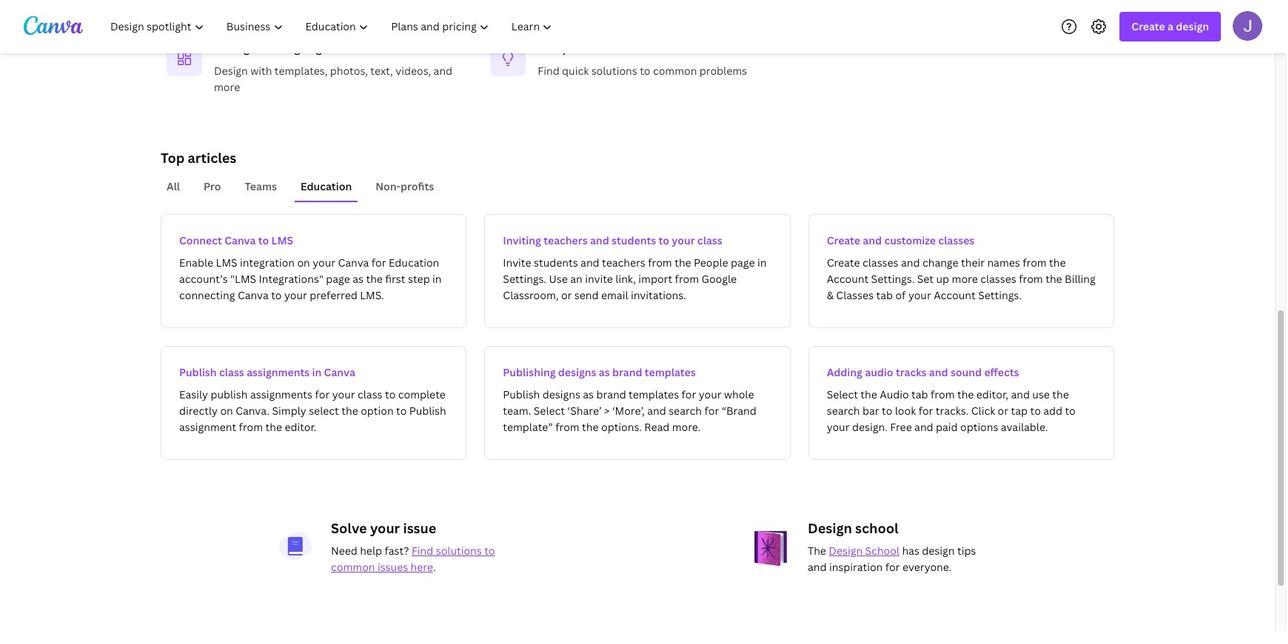 Task type: locate. For each thing, give the bounding box(es) containing it.
in inside invite students and teachers from the people page in settings. use an invite link, import from google classroom, or send email invitations.
[[758, 256, 767, 270]]

class up option
[[358, 387, 383, 402]]

the left people
[[675, 256, 692, 270]]

0 vertical spatial a
[[1168, 19, 1174, 33]]

use
[[549, 272, 568, 286]]

settings. up classroom, on the top of page
[[503, 272, 547, 286]]

brand for publishing
[[613, 365, 643, 379]]

from down 'share'
[[556, 420, 580, 434]]

in inside enable lms integration on your canva for education account's "lms integrations" page as the first step in connecting canva to your preferred lms.
[[433, 272, 442, 286]]

for up select
[[315, 387, 330, 402]]

inspiration
[[830, 560, 883, 574]]

non-profits
[[376, 179, 434, 193]]

in right people
[[758, 256, 767, 270]]

1 vertical spatial page
[[326, 272, 350, 286]]

or down use in the top left of the page
[[561, 288, 572, 302]]

1 horizontal spatial a
[[1168, 19, 1174, 33]]

class inside easily publish assignments for your class to complete directly on canva. simply select the option to publish assignment from the editor.
[[358, 387, 383, 402]]

classroom,
[[503, 288, 559, 302]]

0 horizontal spatial search
[[669, 404, 702, 418]]

0 vertical spatial as
[[353, 272, 364, 286]]

non-
[[376, 179, 401, 193]]

for inside has design tips and inspiration for everyone.
[[886, 560, 900, 574]]

from right names
[[1023, 256, 1047, 270]]

your left whole
[[699, 387, 722, 402]]

1 horizontal spatial find
[[538, 64, 560, 78]]

design inside dropdown button
[[1177, 19, 1210, 33]]

1 vertical spatial in
[[433, 272, 442, 286]]

publish up team.
[[503, 387, 540, 402]]

canva
[[225, 233, 256, 247], [338, 256, 369, 270], [238, 288, 269, 302], [324, 365, 355, 379]]

for left "brand
[[705, 404, 719, 418]]

0 vertical spatial design
[[1177, 19, 1210, 33]]

teachers up link, on the left top
[[602, 256, 646, 270]]

0 horizontal spatial account
[[827, 272, 869, 286]]

lms
[[272, 233, 293, 247], [216, 256, 238, 270]]

tab
[[877, 288, 893, 302], [912, 387, 929, 402]]

templates
[[645, 365, 696, 379], [629, 387, 679, 402]]

0 horizontal spatial more
[[214, 80, 240, 94]]

account up classes
[[827, 272, 869, 286]]

enable lms integration on your canva for education account's "lms integrations" page as the first step in connecting canva to your preferred lms.
[[179, 256, 442, 302]]

on
[[297, 256, 310, 270], [220, 404, 233, 418]]

more
[[214, 80, 240, 94], [952, 272, 978, 286]]

1 horizontal spatial education
[[389, 256, 439, 270]]

connecting
[[179, 288, 235, 302]]

2 vertical spatial as
[[583, 387, 594, 402]]

find for solutions
[[412, 544, 434, 558]]

create for create a design
[[1132, 19, 1166, 33]]

common left problems at the top right
[[653, 64, 697, 78]]

as up 'share'
[[583, 387, 594, 402]]

tab up look
[[912, 387, 929, 402]]

0 vertical spatial education
[[301, 179, 352, 193]]

1 vertical spatial design
[[923, 544, 955, 558]]

1 vertical spatial a
[[555, 41, 561, 56]]

create a design button
[[1120, 12, 1222, 41]]

lms up "lms
[[216, 256, 238, 270]]

2 vertical spatial classes
[[981, 272, 1017, 286]]

1 vertical spatial as
[[599, 365, 610, 379]]

&
[[827, 288, 834, 302]]

and inside 'publish designs as brand templates for your whole team. select 'share' > 'more', and search for "brand template" from the options. read more.'
[[648, 404, 667, 418]]

1 vertical spatial publish
[[503, 387, 540, 402]]

publish for publish designs as brand templates for your whole team. select 'share' > 'more', and search for "brand template" from the options. read more.
[[503, 387, 540, 402]]

template"
[[503, 420, 553, 434]]

2 search from the left
[[827, 404, 860, 418]]

1 horizontal spatial more
[[952, 272, 978, 286]]

1 horizontal spatial select
[[827, 387, 859, 402]]

for inside easily publish assignments for your class to complete directly on canva. simply select the option to publish assignment from the editor.
[[315, 387, 330, 402]]

account
[[827, 272, 869, 286], [934, 288, 976, 302]]

page up preferred
[[326, 272, 350, 286]]

1 vertical spatial education
[[389, 256, 439, 270]]

1 vertical spatial select
[[534, 404, 565, 418]]

education left "non-"
[[301, 179, 352, 193]]

tab left of
[[877, 288, 893, 302]]

to
[[640, 64, 651, 78], [258, 233, 269, 247], [659, 233, 670, 247], [271, 288, 282, 302], [385, 387, 396, 402], [396, 404, 407, 418], [882, 404, 893, 418], [1031, 404, 1041, 418], [1066, 404, 1076, 418], [485, 544, 495, 558]]

find down fix
[[538, 64, 560, 78]]

education button
[[295, 173, 358, 201]]

account's
[[179, 272, 228, 286]]

create inside dropdown button
[[1132, 19, 1166, 33]]

your up preferred
[[313, 256, 336, 270]]

design for design with templates, photos, text, videos, and more
[[214, 64, 248, 78]]

a for fix
[[555, 41, 561, 56]]

0 horizontal spatial publish
[[179, 365, 217, 379]]

0 vertical spatial select
[[827, 387, 859, 402]]

0 horizontal spatial solutions
[[436, 544, 482, 558]]

for up first
[[372, 256, 386, 270]]

students
[[612, 233, 656, 247], [534, 256, 578, 270]]

2 horizontal spatial class
[[698, 233, 723, 247]]

the left billing on the top
[[1046, 272, 1063, 286]]

assignments inside easily publish assignments for your class to complete directly on canva. simply select the option to publish assignment from the editor.
[[250, 387, 313, 402]]

0 horizontal spatial class
[[219, 365, 244, 379]]

on up integrations"
[[297, 256, 310, 270]]

to inside enable lms integration on your canva for education account's "lms integrations" page as the first step in connecting canva to your preferred lms.
[[271, 288, 282, 302]]

0 vertical spatial design
[[214, 64, 248, 78]]

create for create and customize classes
[[827, 233, 861, 247]]

designs inside 'publish designs as brand templates for your whole team. select 'share' > 'more', and search for "brand template" from the options. read more.'
[[543, 387, 581, 402]]

adding audio tracks and sound effects
[[827, 365, 1020, 379]]

2 vertical spatial class
[[358, 387, 383, 402]]

publish for publish class assignments in canva
[[179, 365, 217, 379]]

all
[[167, 179, 180, 193]]

students up use in the top left of the page
[[534, 256, 578, 270]]

1 vertical spatial on
[[220, 404, 233, 418]]

0 horizontal spatial classes
[[863, 256, 899, 270]]

brand inside 'publish designs as brand templates for your whole team. select 'share' > 'more', and search for "brand template" from the options. read more.'
[[597, 387, 626, 402]]

as inside 'publish designs as brand templates for your whole team. select 'share' > 'more', and search for "brand template" from the options. read more.'
[[583, 387, 594, 402]]

search left bar
[[827, 404, 860, 418]]

your left design.
[[827, 420, 850, 434]]

or left "tap"
[[998, 404, 1009, 418]]

2 horizontal spatial publish
[[503, 387, 540, 402]]

1 vertical spatial find
[[412, 544, 434, 558]]

from up import
[[648, 256, 672, 270]]

or
[[561, 288, 572, 302], [998, 404, 1009, 418]]

fast?
[[385, 544, 409, 558]]

as for publish
[[583, 387, 594, 402]]

in up easily publish assignments for your class to complete directly on canva. simply select the option to publish assignment from the editor.
[[312, 365, 322, 379]]

designs for publish
[[543, 387, 581, 402]]

1 vertical spatial or
[[998, 404, 1009, 418]]

1 vertical spatial account
[[934, 288, 976, 302]]

your up fast?
[[370, 519, 400, 537]]

1 horizontal spatial as
[[583, 387, 594, 402]]

solutions down the problem
[[592, 64, 638, 78]]

templates inside 'publish designs as brand templates for your whole team. select 'share' > 'more', and search for "brand template" from the options. read more.'
[[629, 387, 679, 402]]

templates up 'publish designs as brand templates for your whole team. select 'share' > 'more', and search for "brand template" from the options. read more.'
[[645, 365, 696, 379]]

with
[[251, 64, 272, 78]]

1 vertical spatial more
[[952, 272, 978, 286]]

billing
[[1065, 272, 1096, 286]]

1 vertical spatial brand
[[597, 387, 626, 402]]

on down publish
[[220, 404, 233, 418]]

1 horizontal spatial lms
[[272, 233, 293, 247]]

canva down "lms
[[238, 288, 269, 302]]

0 horizontal spatial a
[[555, 41, 561, 56]]

more inside the create classes and change their names from the account settings. set up more classes from the billing & classes tab of your account settings.
[[952, 272, 978, 286]]

and
[[252, 41, 271, 56], [434, 64, 453, 78], [590, 233, 609, 247], [863, 233, 882, 247], [581, 256, 600, 270], [902, 256, 920, 270], [930, 365, 949, 379], [1011, 387, 1030, 402], [648, 404, 667, 418], [915, 420, 934, 434], [808, 560, 827, 574]]

0 vertical spatial on
[[297, 256, 310, 270]]

first
[[385, 272, 406, 286]]

a inside dropdown button
[[1168, 19, 1174, 33]]

create
[[1132, 19, 1166, 33], [827, 233, 861, 247], [827, 256, 860, 270]]

classes down names
[[981, 272, 1017, 286]]

1 horizontal spatial classes
[[939, 233, 975, 247]]

2 horizontal spatial in
[[758, 256, 767, 270]]

lms up integration
[[272, 233, 293, 247]]

0 horizontal spatial or
[[561, 288, 572, 302]]

templates,
[[275, 64, 328, 78]]

issue
[[403, 519, 437, 537]]

1 horizontal spatial teachers
[[602, 256, 646, 270]]

2 horizontal spatial settings.
[[979, 288, 1022, 302]]

design left 'jacob simon' icon
[[1177, 19, 1210, 33]]

publish
[[211, 387, 248, 402]]

classes
[[939, 233, 975, 247], [863, 256, 899, 270], [981, 272, 1017, 286]]

1 vertical spatial design
[[808, 519, 853, 537]]

problems
[[700, 64, 747, 78]]

design up inspiration
[[829, 544, 863, 558]]

solutions down the issue
[[436, 544, 482, 558]]

as up lms.
[[353, 272, 364, 286]]

your inside 'publish designs as brand templates for your whole team. select 'share' > 'more', and search for "brand template" from the options. read more.'
[[699, 387, 722, 402]]

publish down complete
[[409, 404, 447, 418]]

or inside select the audio tab from the editor, and use the search bar to look for tracks. click or tap to add to your design. free and paid options available.
[[998, 404, 1009, 418]]

page inside enable lms integration on your canva for education account's "lms integrations" page as the first step in connecting canva to your preferred lms.
[[326, 272, 350, 286]]

to inside find solutions to common issues here
[[485, 544, 495, 558]]

design with templates, photos, text, videos, and more
[[214, 64, 453, 94]]

on inside enable lms integration on your canva for education account's "lms integrations" page as the first step in connecting canva to your preferred lms.
[[297, 256, 310, 270]]

1 horizontal spatial in
[[433, 272, 442, 286]]

0 horizontal spatial education
[[301, 179, 352, 193]]

0 vertical spatial assignments
[[247, 365, 310, 379]]

your
[[672, 233, 695, 247], [313, 256, 336, 270], [284, 288, 307, 302], [909, 288, 932, 302], [332, 387, 355, 402], [699, 387, 722, 402], [827, 420, 850, 434], [370, 519, 400, 537]]

settings. inside invite students and teachers from the people page in settings. use an invite link, import from google classroom, or send email invitations.
[[503, 272, 547, 286]]

up
[[937, 272, 950, 286]]

school
[[866, 544, 900, 558]]

class up publish
[[219, 365, 244, 379]]

more down their
[[952, 272, 978, 286]]

1 horizontal spatial design
[[1177, 19, 1210, 33]]

1 horizontal spatial account
[[934, 288, 976, 302]]

pro button
[[198, 173, 227, 201]]

0 horizontal spatial common
[[331, 560, 375, 574]]

the inside 'publish designs as brand templates for your whole team. select 'share' > 'more', and search for "brand template" from the options. read more.'
[[582, 420, 599, 434]]

from inside select the audio tab from the editor, and use the search bar to look for tracks. click or tap to add to your design. free and paid options available.
[[931, 387, 955, 402]]

class up people
[[698, 233, 723, 247]]

education up step
[[389, 256, 439, 270]]

brand
[[613, 365, 643, 379], [597, 387, 626, 402]]

editing
[[214, 41, 250, 56]]

1 horizontal spatial page
[[731, 256, 755, 270]]

select up template"
[[534, 404, 565, 418]]

0 vertical spatial account
[[827, 272, 869, 286]]

link,
[[616, 272, 636, 286]]

1 search from the left
[[669, 404, 702, 418]]

0 horizontal spatial find
[[412, 544, 434, 558]]

for down school
[[886, 560, 900, 574]]

editor.
[[285, 420, 317, 434]]

their
[[961, 256, 985, 270]]

0 horizontal spatial design
[[923, 544, 955, 558]]

classes down 'create and customize classes' at the right of the page
[[863, 256, 899, 270]]

0 vertical spatial templates
[[645, 365, 696, 379]]

from up tracks.
[[931, 387, 955, 402]]

settings. for classes
[[872, 272, 915, 286]]

find up here
[[412, 544, 434, 558]]

brand up >
[[597, 387, 626, 402]]

paid
[[936, 420, 958, 434]]

the down 'share'
[[582, 420, 599, 434]]

1 vertical spatial students
[[534, 256, 578, 270]]

more down the editing
[[214, 80, 240, 94]]

0 vertical spatial tab
[[877, 288, 893, 302]]

0 vertical spatial teachers
[[544, 233, 588, 247]]

your up select
[[332, 387, 355, 402]]

0 vertical spatial create
[[1132, 19, 1166, 33]]

search
[[669, 404, 702, 418], [827, 404, 860, 418]]

1 vertical spatial lms
[[216, 256, 238, 270]]

1 horizontal spatial students
[[612, 233, 656, 247]]

from down canva.
[[239, 420, 263, 434]]

add
[[1044, 404, 1063, 418]]

from
[[648, 256, 672, 270], [1023, 256, 1047, 270], [675, 272, 699, 286], [1019, 272, 1044, 286], [931, 387, 955, 402], [239, 420, 263, 434], [556, 420, 580, 434]]

a for create
[[1168, 19, 1174, 33]]

pro
[[204, 179, 221, 193]]

publish inside 'publish designs as brand templates for your whole team. select 'share' > 'more', and search for "brand template" from the options. read more.'
[[503, 387, 540, 402]]

your down set
[[909, 288, 932, 302]]

0 vertical spatial page
[[731, 256, 755, 270]]

the up billing on the top
[[1050, 256, 1066, 270]]

0 vertical spatial publish
[[179, 365, 217, 379]]

0 horizontal spatial students
[[534, 256, 578, 270]]

publish inside easily publish assignments for your class to complete directly on canva. simply select the option to publish assignment from the editor.
[[409, 404, 447, 418]]

create for create classes and change their names from the account settings. set up more classes from the billing & classes tab of your account settings.
[[827, 256, 860, 270]]

options.
[[601, 420, 642, 434]]

2 vertical spatial publish
[[409, 404, 447, 418]]

0 horizontal spatial select
[[534, 404, 565, 418]]

audio
[[880, 387, 909, 402]]

design for design school
[[808, 519, 853, 537]]

1 vertical spatial solutions
[[436, 544, 482, 558]]

2 vertical spatial create
[[827, 256, 860, 270]]

for inside select the audio tab from the editor, and use the search bar to look for tracks. click or tap to add to your design. free and paid options available.
[[919, 404, 934, 418]]

design school image
[[755, 531, 790, 567]]

for right look
[[919, 404, 934, 418]]

1 vertical spatial common
[[331, 560, 375, 574]]

students up invite students and teachers from the people page in settings. use an invite link, import from google classroom, or send email invitations.
[[612, 233, 656, 247]]

design inside "design with templates, photos, text, videos, and more"
[[214, 64, 248, 78]]

settings. down names
[[979, 288, 1022, 302]]

0 horizontal spatial settings.
[[503, 272, 547, 286]]

templates up 'more',
[[629, 387, 679, 402]]

page
[[731, 256, 755, 270], [326, 272, 350, 286]]

design up everyone.
[[923, 544, 955, 558]]

1 vertical spatial tab
[[912, 387, 929, 402]]

teachers
[[544, 233, 588, 247], [602, 256, 646, 270]]

0 horizontal spatial lms
[[216, 256, 238, 270]]

design up the at the bottom right of the page
[[808, 519, 853, 537]]

classes up change
[[939, 233, 975, 247]]

create inside the create classes and change their names from the account settings. set up more classes from the billing & classes tab of your account settings.
[[827, 256, 860, 270]]

design down the editing
[[214, 64, 248, 78]]

enable
[[179, 256, 213, 270]]

account down up
[[934, 288, 976, 302]]

brand up 'more',
[[613, 365, 643, 379]]

assignments
[[247, 365, 310, 379], [250, 387, 313, 402]]

the up bar
[[861, 387, 878, 402]]

0 vertical spatial brand
[[613, 365, 643, 379]]

canva up select
[[324, 365, 355, 379]]

0 vertical spatial in
[[758, 256, 767, 270]]

as up >
[[599, 365, 610, 379]]

page up google at the right
[[731, 256, 755, 270]]

your up people
[[672, 233, 695, 247]]

education
[[301, 179, 352, 193], [389, 256, 439, 270]]

publish up easily at left
[[179, 365, 217, 379]]

1 horizontal spatial solutions
[[592, 64, 638, 78]]

find inside find solutions to common issues here
[[412, 544, 434, 558]]

1 horizontal spatial class
[[358, 387, 383, 402]]

settings. up of
[[872, 272, 915, 286]]

select the audio tab from the editor, and use the search bar to look for tracks. click or tap to add to your design. free and paid options available.
[[827, 387, 1076, 434]]

in right step
[[433, 272, 442, 286]]

for
[[372, 256, 386, 270], [315, 387, 330, 402], [682, 387, 697, 402], [705, 404, 719, 418], [919, 404, 934, 418], [886, 560, 900, 574]]

assignments for in
[[247, 365, 310, 379]]

or inside invite students and teachers from the people page in settings. use an invite link, import from google classroom, or send email invitations.
[[561, 288, 572, 302]]

publish class assignments in canva
[[179, 365, 355, 379]]

1 horizontal spatial publish
[[409, 404, 447, 418]]

1 horizontal spatial common
[[653, 64, 697, 78]]

use
[[1033, 387, 1050, 402]]

your inside select the audio tab from the editor, and use the search bar to look for tracks. click or tap to add to your design. free and paid options available.
[[827, 420, 850, 434]]

0 vertical spatial designs
[[558, 365, 597, 379]]

editor,
[[977, 387, 1009, 402]]

teachers up use in the top left of the page
[[544, 233, 588, 247]]

1 vertical spatial classes
[[863, 256, 899, 270]]

inviting teachers and students to your class
[[503, 233, 723, 247]]

has
[[903, 544, 920, 558]]

create classes and change their names from the account settings. set up more classes from the billing & classes tab of your account settings.
[[827, 256, 1096, 302]]

invite
[[585, 272, 613, 286]]

the up lms.
[[366, 272, 383, 286]]

the up tracks.
[[958, 387, 974, 402]]

1 horizontal spatial on
[[297, 256, 310, 270]]

select down adding
[[827, 387, 859, 402]]

common down need
[[331, 560, 375, 574]]

in
[[758, 256, 767, 270], [433, 272, 442, 286], [312, 365, 322, 379]]

1 vertical spatial templates
[[629, 387, 679, 402]]

1 vertical spatial designs
[[543, 387, 581, 402]]

1 vertical spatial create
[[827, 233, 861, 247]]

0 horizontal spatial on
[[220, 404, 233, 418]]

'more',
[[613, 404, 645, 418]]

2 horizontal spatial as
[[599, 365, 610, 379]]

0 horizontal spatial page
[[326, 272, 350, 286]]

lms inside enable lms integration on your canva for education account's "lms integrations" page as the first step in connecting canva to your preferred lms.
[[216, 256, 238, 270]]

0 horizontal spatial as
[[353, 272, 364, 286]]

0 horizontal spatial in
[[312, 365, 322, 379]]

search up the 'more.' on the right bottom of page
[[669, 404, 702, 418]]

inviting
[[503, 233, 541, 247]]

easily
[[179, 387, 208, 402]]

brand for publish
[[597, 387, 626, 402]]

students inside invite students and teachers from the people page in settings. use an invite link, import from google classroom, or send email invitations.
[[534, 256, 578, 270]]



Task type: describe. For each thing, give the bounding box(es) containing it.
bar
[[863, 404, 880, 418]]

education inside education button
[[301, 179, 352, 193]]

teachers inside invite students and teachers from the people page in settings. use an invite link, import from google classroom, or send email invitations.
[[602, 256, 646, 270]]

adding
[[827, 365, 863, 379]]

publishing
[[503, 365, 556, 379]]

education inside enable lms integration on your canva for education account's "lms integrations" page as the first step in connecting canva to your preferred lms.
[[389, 256, 439, 270]]

for inside enable lms integration on your canva for education account's "lms integrations" page as the first step in connecting canva to your preferred lms.
[[372, 256, 386, 270]]

select inside 'publish designs as brand templates for your whole team. select 'share' > 'more', and search for "brand template" from the options. read more.'
[[534, 404, 565, 418]]

templates for publishing designs as brand templates
[[645, 365, 696, 379]]

school
[[856, 519, 899, 537]]

publish designs as brand templates for your whole team. select 'share' > 'more', and search for "brand template" from the options. read more.
[[503, 387, 757, 434]]

page inside invite students and teachers from the people page in settings. use an invite link, import from google classroom, or send email invitations.
[[731, 256, 755, 270]]

look
[[895, 404, 917, 418]]

profits
[[401, 179, 434, 193]]

non-profits button
[[370, 173, 440, 201]]

canva.
[[236, 404, 270, 418]]

tab inside select the audio tab from the editor, and use the search bar to look for tracks. click or tap to add to your design. free and paid options available.
[[912, 387, 929, 402]]

the inside enable lms integration on your canva for education account's "lms integrations" page as the first step in connecting canva to your preferred lms.
[[366, 272, 383, 286]]

tap
[[1012, 404, 1028, 418]]

.
[[433, 560, 436, 574]]

0 vertical spatial students
[[612, 233, 656, 247]]

>
[[605, 404, 610, 418]]

find for quick
[[538, 64, 560, 78]]

and inside the create classes and change their names from the account settings. set up more classes from the billing & classes tab of your account settings.
[[902, 256, 920, 270]]

photos,
[[330, 64, 368, 78]]

has design tips and inspiration for everyone.
[[808, 544, 977, 574]]

on inside easily publish assignments for your class to complete directly on canva. simply select the option to publish assignment from the editor.
[[220, 404, 233, 418]]

simply
[[272, 404, 306, 418]]

solutions inside find solutions to common issues here
[[436, 544, 482, 558]]

option
[[361, 404, 394, 418]]

settings. for students
[[503, 272, 547, 286]]

design.
[[853, 420, 888, 434]]

solve
[[331, 519, 367, 537]]

top articles
[[161, 149, 237, 167]]

common inside find solutions to common issues here
[[331, 560, 375, 574]]

from inside 'publish designs as brand templates for your whole team. select 'share' > 'more', and search for "brand template" from the options. read more.'
[[556, 420, 580, 434]]

the
[[808, 544, 827, 558]]

0 vertical spatial common
[[653, 64, 697, 78]]

videos,
[[396, 64, 431, 78]]

step
[[408, 272, 430, 286]]

audio
[[865, 365, 894, 379]]

the inside invite students and teachers from the people page in settings. use an invite link, import from google classroom, or send email invitations.
[[675, 256, 692, 270]]

click
[[972, 404, 996, 418]]

search inside select the audio tab from the editor, and use the search bar to look for tracks. click or tap to add to your design. free and paid options available.
[[827, 404, 860, 418]]

whole
[[725, 387, 754, 402]]

select inside select the audio tab from the editor, and use the search bar to look for tracks. click or tap to add to your design. free and paid options available.
[[827, 387, 859, 402]]

problem
[[563, 41, 606, 56]]

for up the 'more.' on the right bottom of page
[[682, 387, 697, 402]]

invitations.
[[631, 288, 687, 302]]

solve your issue
[[331, 519, 437, 537]]

the down simply
[[266, 420, 282, 434]]

from inside easily publish assignments for your class to complete directly on canva. simply select the option to publish assignment from the editor.
[[239, 420, 263, 434]]

team.
[[503, 404, 531, 418]]

designs for publishing
[[558, 365, 597, 379]]

0 vertical spatial lms
[[272, 233, 293, 247]]

1 vertical spatial class
[[219, 365, 244, 379]]

fix
[[538, 41, 552, 56]]

the design school
[[808, 544, 900, 558]]

names
[[988, 256, 1021, 270]]

need help fast?
[[331, 544, 412, 558]]

read
[[645, 420, 670, 434]]

classes
[[837, 288, 874, 302]]

your inside easily publish assignments for your class to complete directly on canva. simply select the option to publish assignment from the editor.
[[332, 387, 355, 402]]

change
[[923, 256, 959, 270]]

editing and designing
[[214, 41, 322, 56]]

"lms
[[230, 272, 256, 286]]

2 horizontal spatial classes
[[981, 272, 1017, 286]]

tab inside the create classes and change their names from the account settings. set up more classes from the billing & classes tab of your account settings.
[[877, 288, 893, 302]]

send
[[575, 288, 599, 302]]

select
[[309, 404, 339, 418]]

lms.
[[360, 288, 384, 302]]

customize
[[885, 233, 936, 247]]

complete
[[398, 387, 446, 402]]

'share'
[[568, 404, 602, 418]]

set
[[918, 272, 934, 286]]

tips
[[958, 544, 977, 558]]

directly
[[179, 404, 218, 418]]

easily publish assignments for your class to complete directly on canva. simply select the option to publish assignment from the editor.
[[179, 387, 447, 434]]

people
[[694, 256, 729, 270]]

from down names
[[1019, 272, 1044, 286]]

tracks.
[[936, 404, 969, 418]]

2 vertical spatial design
[[829, 544, 863, 558]]

the up add
[[1053, 387, 1070, 402]]

integration
[[240, 256, 295, 270]]

fix a problem
[[538, 41, 606, 56]]

0 vertical spatial class
[[698, 233, 723, 247]]

0 vertical spatial solutions
[[592, 64, 638, 78]]

connect canva to lms
[[179, 233, 293, 247]]

sound
[[951, 365, 982, 379]]

from down people
[[675, 272, 699, 286]]

jacob simon image
[[1233, 11, 1263, 40]]

top level navigation element
[[101, 12, 566, 41]]

design school link
[[829, 544, 900, 558]]

teams button
[[239, 173, 283, 201]]

integrations"
[[259, 272, 324, 286]]

google
[[702, 272, 737, 286]]

more inside "design with templates, photos, text, videos, and more"
[[214, 80, 240, 94]]

issues
[[378, 560, 408, 574]]

need
[[331, 544, 358, 558]]

0 vertical spatial classes
[[939, 233, 975, 247]]

design school
[[808, 519, 899, 537]]

and inside has design tips and inspiration for everyone.
[[808, 560, 827, 574]]

as for publishing
[[599, 365, 610, 379]]

text,
[[371, 64, 393, 78]]

assignment
[[179, 420, 236, 434]]

solve your issue image
[[278, 531, 313, 561]]

the right select
[[342, 404, 358, 418]]

templates for publish designs as brand templates for your whole team. select 'share' > 'more', and search for "brand template" from the options. read more.
[[629, 387, 679, 402]]

your down integrations"
[[284, 288, 307, 302]]

your inside the create classes and change their names from the account settings. set up more classes from the billing & classes tab of your account settings.
[[909, 288, 932, 302]]

and inside invite students and teachers from the people page in settings. use an invite link, import from google classroom, or send email invitations.
[[581, 256, 600, 270]]

free
[[891, 420, 912, 434]]

as inside enable lms integration on your canva for education account's "lms integrations" page as the first step in connecting canva to your preferred lms.
[[353, 272, 364, 286]]

options
[[961, 420, 999, 434]]

design inside has design tips and inspiration for everyone.
[[923, 544, 955, 558]]

preferred
[[310, 288, 358, 302]]

search inside 'publish designs as brand templates for your whole team. select 'share' > 'more', and search for "brand template" from the options. read more.'
[[669, 404, 702, 418]]

find solutions to common issues here link
[[331, 544, 495, 574]]

everyone.
[[903, 560, 952, 574]]

email
[[601, 288, 629, 302]]

invite students and teachers from the people page in settings. use an invite link, import from google classroom, or send email invitations.
[[503, 256, 767, 302]]

create a design
[[1132, 19, 1210, 33]]

canva up integration
[[225, 233, 256, 247]]

here
[[411, 560, 433, 574]]

more.
[[672, 420, 701, 434]]

canva up lms.
[[338, 256, 369, 270]]

and inside "design with templates, photos, text, videos, and more"
[[434, 64, 453, 78]]

assignments for for
[[250, 387, 313, 402]]

"brand
[[722, 404, 757, 418]]



Task type: vqa. For each thing, say whether or not it's contained in the screenshot.
Create within DROPDOWN BUTTON
yes



